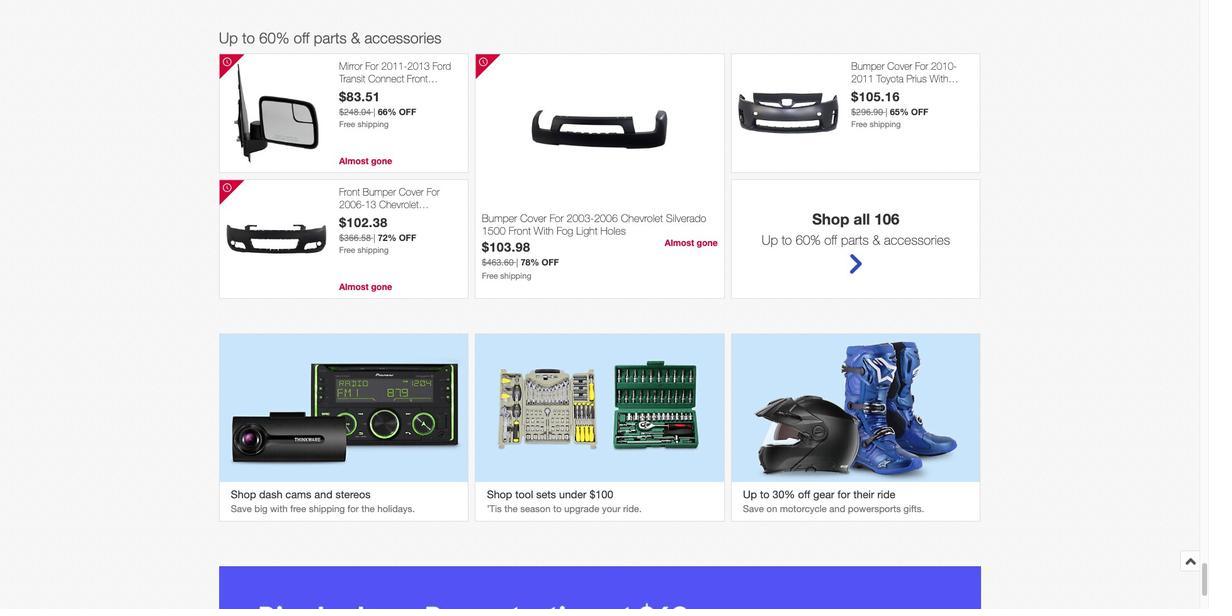 Task type: describe. For each thing, give the bounding box(es) containing it.
shop tool sets under $100 'tis the season to upgrade your ride.
[[487, 489, 642, 515]]

limited
[[339, 223, 369, 234]]

$105.16 $296.90 | 65% off free shipping
[[852, 89, 929, 129]]

save inside up to 30% off gear for their ride save on motorcycle and powersports gifts.
[[743, 504, 764, 515]]

ride
[[878, 489, 896, 502]]

bumper inside front bumper cover for 2006-13 chevrolet impala/2014-16 impala limited primed
[[363, 187, 396, 198]]

off inside $83.51 $248.04 | 66% off free shipping
[[399, 106, 416, 117]]

0 horizontal spatial 60%
[[259, 29, 289, 47]]

60% inside 'shop all 106 up to 60% off parts & accessories'
[[796, 233, 821, 248]]

free for $105.16
[[852, 120, 868, 129]]

season
[[520, 504, 551, 515]]

almost gone for $103.98
[[665, 238, 718, 248]]

2006
[[594, 212, 618, 225]]

up inside 'shop all 106 up to 60% off parts & accessories'
[[762, 233, 778, 248]]

shop for tool
[[487, 489, 512, 502]]

on
[[767, 504, 778, 515]]

shipping for $105.16
[[870, 120, 901, 129]]

to inside up to 30% off gear for their ride save on motorcycle and powersports gifts.
[[760, 489, 770, 502]]

black
[[339, 97, 362, 108]]

2011-
[[381, 61, 407, 72]]

$102.38
[[339, 215, 388, 230]]

to inside shop tool sets under $100 'tis the season to upgrade your ride.
[[553, 504, 562, 515]]

ford
[[433, 61, 451, 72]]

shipping for $83.51
[[358, 120, 389, 129]]

cover for 1500
[[520, 212, 547, 225]]

& inside 'shop all 106 up to 60% off parts & accessories'
[[873, 233, 881, 248]]

almost for $83.51
[[339, 156, 369, 167]]

all
[[854, 211, 870, 228]]

78%
[[521, 257, 539, 268]]

almost gone for $83.51
[[339, 156, 392, 167]]

fog
[[557, 225, 574, 238]]

impala
[[410, 211, 437, 222]]

$103.98
[[482, 239, 531, 254]]

off inside the $105.16 $296.90 | 65% off free shipping
[[911, 106, 929, 117]]

and inside up to 30% off gear for their ride save on motorcycle and powersports gifts.
[[830, 504, 846, 515]]

their
[[854, 489, 875, 502]]

shop for dash
[[231, 489, 256, 502]]

to inside 'shop all 106 up to 60% off parts & accessories'
[[782, 233, 792, 248]]

toyota
[[877, 73, 904, 84]]

cover for with
[[888, 61, 913, 72]]

0 vertical spatial &
[[351, 29, 360, 47]]

shop for all
[[813, 211, 850, 228]]

sets
[[536, 489, 556, 502]]

passenger
[[339, 85, 384, 96]]

bumper for with
[[852, 61, 885, 72]]

shop all 106 up to 60% off parts & accessories
[[762, 211, 950, 248]]

off inside 'bumper cover for 2003-2006 chevrolet silverado 1500 front with fog light holes $103.98 $463.60 | 78% off free shipping'
[[542, 257, 559, 268]]

the inside shop tool sets under $100 'tis the season to upgrade your ride.
[[505, 504, 518, 515]]

up for up to 60% off parts & accessories
[[219, 29, 238, 47]]

ride.
[[623, 504, 642, 515]]

tool
[[515, 489, 533, 502]]

106
[[875, 211, 900, 228]]

transit
[[339, 73, 366, 84]]

bumper for 1500
[[482, 212, 517, 225]]

'tis
[[487, 504, 502, 515]]

bumper cover for 2003-2006 chevrolet silverado 1500 front with fog light holes $103.98 $463.60 | 78% off free shipping
[[482, 212, 707, 281]]

up to 60% off parts & accessories
[[219, 29, 442, 47]]

$366.58
[[339, 233, 371, 243]]

$83.51
[[339, 89, 380, 104]]

for inside 'bumper cover for 2003-2006 chevrolet silverado 1500 front with fog light holes $103.98 $463.60 | 78% off free shipping'
[[550, 212, 564, 225]]

for inside up to 30% off gear for their ride save on motorcycle and powersports gifts.
[[838, 489, 851, 502]]

free inside 'bumper cover for 2003-2006 chevrolet silverado 1500 front with fog light holes $103.98 $463.60 | 78% off free shipping'
[[482, 272, 498, 281]]

upgrade
[[564, 504, 600, 515]]

textured
[[408, 85, 443, 96]]

almost for $103.98
[[665, 238, 695, 248]]

| inside 'bumper cover for 2003-2006 chevrolet silverado 1500 front with fog light holes $103.98 $463.60 | 78% off free shipping'
[[516, 258, 518, 268]]

parts inside 'shop all 106 up to 60% off parts & accessories'
[[841, 233, 869, 248]]

off inside up to 30% off gear for their ride save on motorcycle and powersports gifts.
[[798, 489, 811, 502]]

and inside "shop dash cams and stereos save big with free shipping for the holidays."
[[315, 489, 333, 502]]

powersports
[[848, 504, 901, 515]]

0 horizontal spatial parts
[[314, 29, 347, 47]]

0 horizontal spatial accessories
[[365, 29, 442, 47]]

mirror for 2011-2013 ford transit connect front passenger side textured black link
[[339, 61, 462, 108]]

cams
[[286, 489, 312, 502]]

mirror
[[339, 61, 363, 72]]

bumper cover for 2003-2006 chevrolet silverado 1500 front with fog light holes link
[[482, 212, 718, 239]]

$102.38 $366.58 | 72% off free shipping
[[339, 215, 416, 255]]

front inside 'bumper cover for 2003-2006 chevrolet silverado 1500 front with fog light holes $103.98 $463.60 | 78% off free shipping'
[[509, 225, 531, 238]]

gear
[[814, 489, 835, 502]]

$83.51 $248.04 | 66% off free shipping
[[339, 89, 416, 129]]

2013
[[407, 61, 430, 72]]

save inside "shop dash cams and stereos save big with free shipping for the holidays."
[[231, 504, 252, 515]]



Task type: vqa. For each thing, say whether or not it's contained in the screenshot.
Help, opens dialogs Image
no



Task type: locate. For each thing, give the bounding box(es) containing it.
2 vertical spatial almost
[[339, 282, 369, 293]]

chevrolet up holes
[[621, 212, 663, 225]]

and right cams
[[315, 489, 333, 502]]

0 vertical spatial for
[[838, 489, 851, 502]]

for
[[366, 61, 379, 72], [915, 61, 929, 72], [427, 187, 440, 198], [550, 212, 564, 225]]

cover up $103.98
[[520, 212, 547, 225]]

0 horizontal spatial bumper
[[363, 187, 396, 198]]

front inside mirror for 2011-2013 ford transit connect front passenger side textured black
[[407, 73, 428, 84]]

bumper cover for 2010- 2011 toyota prius with halogen headlights front primed
[[852, 61, 957, 108]]

mirror for 2011-2013 ford transit connect front passenger side textured black
[[339, 61, 451, 108]]

2 horizontal spatial cover
[[888, 61, 913, 72]]

chevrolet
[[379, 199, 419, 210], [621, 212, 663, 225]]

0 horizontal spatial and
[[315, 489, 333, 502]]

shop inside 'shop all 106 up to 60% off parts & accessories'
[[813, 211, 850, 228]]

cover up toyota on the top of the page
[[888, 61, 913, 72]]

| left 78% in the left top of the page
[[516, 258, 518, 268]]

0 horizontal spatial &
[[351, 29, 360, 47]]

big deals on bose starting at $69 save on ebay refurbished finds with a warranty. image
[[219, 567, 981, 610]]

with down 2010-
[[930, 73, 949, 84]]

| for $83.51
[[374, 107, 376, 117]]

shop inside "shop dash cams and stereos save big with free shipping for the holidays."
[[231, 489, 256, 502]]

gone for $103.98
[[697, 238, 718, 248]]

& down 106
[[873, 233, 881, 248]]

60%
[[259, 29, 289, 47], [796, 233, 821, 248]]

accessories inside 'shop all 106 up to 60% off parts & accessories'
[[884, 233, 950, 248]]

side
[[386, 85, 405, 96]]

0 vertical spatial primed
[[852, 97, 881, 108]]

0 vertical spatial accessories
[[365, 29, 442, 47]]

for up "impala"
[[427, 187, 440, 198]]

1 vertical spatial almost
[[665, 238, 695, 248]]

shop left "all" at the right top
[[813, 211, 850, 228]]

0 horizontal spatial with
[[534, 225, 554, 238]]

save
[[231, 504, 252, 515], [743, 504, 764, 515]]

$100
[[590, 489, 614, 502]]

to
[[242, 29, 255, 47], [782, 233, 792, 248], [760, 489, 770, 502], [553, 504, 562, 515]]

stereos
[[336, 489, 371, 502]]

30%
[[773, 489, 795, 502]]

1 horizontal spatial the
[[505, 504, 518, 515]]

shipping down 78% in the left top of the page
[[500, 272, 532, 281]]

0 horizontal spatial shop
[[231, 489, 256, 502]]

shipping down 66%
[[358, 120, 389, 129]]

1 horizontal spatial &
[[873, 233, 881, 248]]

0 vertical spatial bumper
[[852, 61, 885, 72]]

1 horizontal spatial accessories
[[884, 233, 950, 248]]

0 horizontal spatial save
[[231, 504, 252, 515]]

almost gone down silverado
[[665, 238, 718, 248]]

1 horizontal spatial up
[[743, 489, 757, 502]]

for
[[838, 489, 851, 502], [348, 504, 359, 515]]

1 vertical spatial parts
[[841, 233, 869, 248]]

holidays.
[[378, 504, 415, 515]]

0 vertical spatial almost gone
[[339, 156, 392, 167]]

0 horizontal spatial the
[[362, 504, 375, 515]]

holes
[[601, 225, 626, 238]]

light
[[576, 225, 598, 238]]

off inside 'shop all 106 up to 60% off parts & accessories'
[[825, 233, 838, 248]]

free for $102.38
[[339, 246, 355, 255]]

for inside bumper cover for 2010- 2011 toyota prius with halogen headlights front primed
[[915, 61, 929, 72]]

connect
[[368, 73, 404, 84]]

up inside up to 30% off gear for their ride save on motorcycle and powersports gifts.
[[743, 489, 757, 502]]

1 vertical spatial &
[[873, 233, 881, 248]]

parts up the "mirror"
[[314, 29, 347, 47]]

for inside front bumper cover for 2006-13 chevrolet impala/2014-16 impala limited primed
[[427, 187, 440, 198]]

primed inside front bumper cover for 2006-13 chevrolet impala/2014-16 impala limited primed
[[372, 223, 401, 234]]

1 horizontal spatial save
[[743, 504, 764, 515]]

2 horizontal spatial up
[[762, 233, 778, 248]]

1 vertical spatial 60%
[[796, 233, 821, 248]]

$248.04
[[339, 107, 371, 117]]

gone down 72%
[[371, 282, 392, 293]]

1 horizontal spatial cover
[[520, 212, 547, 225]]

| inside $102.38 $366.58 | 72% off free shipping
[[374, 233, 376, 243]]

shop up big
[[231, 489, 256, 502]]

1 the from the left
[[362, 504, 375, 515]]

front bumper cover for 2006-13 chevrolet impala/2014-16 impala limited primed
[[339, 187, 440, 234]]

1 vertical spatial with
[[534, 225, 554, 238]]

2 vertical spatial up
[[743, 489, 757, 502]]

0 vertical spatial 60%
[[259, 29, 289, 47]]

1 horizontal spatial shop
[[487, 489, 512, 502]]

0 horizontal spatial up
[[219, 29, 238, 47]]

shipping for $102.38
[[358, 246, 389, 255]]

free inside $83.51 $248.04 | 66% off free shipping
[[339, 120, 355, 129]]

shipping
[[358, 120, 389, 129], [870, 120, 901, 129], [358, 246, 389, 255], [500, 272, 532, 281], [309, 504, 345, 515]]

0 vertical spatial chevrolet
[[379, 199, 419, 210]]

save left on
[[743, 504, 764, 515]]

shipping inside 'bumper cover for 2003-2006 chevrolet silverado 1500 front with fog light holes $103.98 $463.60 | 78% off free shipping'
[[500, 272, 532, 281]]

the down stereos
[[362, 504, 375, 515]]

1 vertical spatial for
[[348, 504, 359, 515]]

free
[[339, 120, 355, 129], [852, 120, 868, 129], [339, 246, 355, 255], [482, 272, 498, 281]]

0 vertical spatial almost
[[339, 156, 369, 167]]

prius
[[907, 73, 927, 84]]

under
[[559, 489, 587, 502]]

shipping right "free" in the left bottom of the page
[[309, 504, 345, 515]]

1 vertical spatial chevrolet
[[621, 212, 663, 225]]

bumper inside bumper cover for 2010- 2011 toyota prius with halogen headlights front primed
[[852, 61, 885, 72]]

front inside front bumper cover for 2006-13 chevrolet impala/2014-16 impala limited primed
[[339, 187, 360, 198]]

off
[[294, 29, 310, 47], [399, 106, 416, 117], [911, 106, 929, 117], [399, 232, 416, 243], [825, 233, 838, 248], [542, 257, 559, 268], [798, 489, 811, 502]]

0 vertical spatial and
[[315, 489, 333, 502]]

almost gone up 13
[[339, 156, 392, 167]]

| inside the $105.16 $296.90 | 65% off free shipping
[[886, 107, 888, 117]]

&
[[351, 29, 360, 47], [873, 233, 881, 248]]

bumper up 13
[[363, 187, 396, 198]]

accessories
[[365, 29, 442, 47], [884, 233, 950, 248]]

bumper up 2011
[[852, 61, 885, 72]]

almost for $102.38
[[339, 282, 369, 293]]

primed down halogen
[[852, 97, 881, 108]]

72%
[[378, 232, 397, 243]]

0 horizontal spatial primed
[[372, 223, 401, 234]]

up
[[219, 29, 238, 47], [762, 233, 778, 248], [743, 489, 757, 502]]

& up the "mirror"
[[351, 29, 360, 47]]

| left 72%
[[374, 233, 376, 243]]

1 vertical spatial almost gone
[[665, 238, 718, 248]]

almost gone
[[339, 156, 392, 167], [665, 238, 718, 248], [339, 282, 392, 293]]

$463.60
[[482, 258, 514, 268]]

free for $83.51
[[339, 120, 355, 129]]

for up connect
[[366, 61, 379, 72]]

$296.90
[[852, 107, 883, 117]]

with
[[930, 73, 949, 84], [534, 225, 554, 238]]

halogen
[[852, 85, 886, 96]]

free inside the $105.16 $296.90 | 65% off free shipping
[[852, 120, 868, 129]]

1 horizontal spatial 60%
[[796, 233, 821, 248]]

the inside "shop dash cams and stereos save big with free shipping for the holidays."
[[362, 504, 375, 515]]

cover inside 'bumper cover for 2003-2006 chevrolet silverado 1500 front with fog light holes $103.98 $463.60 | 78% off free shipping'
[[520, 212, 547, 225]]

shipping inside "shop dash cams and stereos save big with free shipping for the holidays."
[[309, 504, 345, 515]]

1 save from the left
[[231, 504, 252, 515]]

almost gone for $102.38
[[339, 282, 392, 293]]

2 vertical spatial gone
[[371, 282, 392, 293]]

shipping inside $83.51 $248.04 | 66% off free shipping
[[358, 120, 389, 129]]

0 vertical spatial parts
[[314, 29, 347, 47]]

cover inside bumper cover for 2010- 2011 toyota prius with halogen headlights front primed
[[888, 61, 913, 72]]

1 horizontal spatial primed
[[852, 97, 881, 108]]

0 vertical spatial cover
[[888, 61, 913, 72]]

2003-
[[567, 212, 594, 225]]

big
[[254, 504, 268, 515]]

primed inside bumper cover for 2010- 2011 toyota prius with halogen headlights front primed
[[852, 97, 881, 108]]

|
[[374, 107, 376, 117], [886, 107, 888, 117], [374, 233, 376, 243], [516, 258, 518, 268]]

2006-
[[339, 199, 365, 210]]

2 horizontal spatial bumper
[[852, 61, 885, 72]]

2 vertical spatial almost gone
[[339, 282, 392, 293]]

for up prius
[[915, 61, 929, 72]]

gone
[[371, 156, 392, 167], [697, 238, 718, 248], [371, 282, 392, 293]]

| left 66%
[[374, 107, 376, 117]]

shipping down 72%
[[358, 246, 389, 255]]

1 vertical spatial cover
[[399, 187, 424, 198]]

motorcycle
[[780, 504, 827, 515]]

2 vertical spatial bumper
[[482, 212, 517, 225]]

| for $105.16
[[886, 107, 888, 117]]

front bumper cover for 2006-13 chevrolet impala/2014-16 impala limited primed link
[[339, 187, 462, 234]]

1 horizontal spatial with
[[930, 73, 949, 84]]

1 vertical spatial up
[[762, 233, 778, 248]]

for inside "shop dash cams and stereos save big with free shipping for the holidays."
[[348, 504, 359, 515]]

for up fog
[[550, 212, 564, 225]]

0 vertical spatial with
[[930, 73, 949, 84]]

1 vertical spatial and
[[830, 504, 846, 515]]

almost down silverado
[[665, 238, 695, 248]]

cover
[[888, 61, 913, 72], [399, 187, 424, 198], [520, 212, 547, 225]]

free down $248.04
[[339, 120, 355, 129]]

65%
[[890, 106, 909, 117]]

for down stereos
[[348, 504, 359, 515]]

dash
[[259, 489, 283, 502]]

up to 30% off gear for their ride save on motorcycle and powersports gifts.
[[743, 489, 925, 515]]

chevrolet inside front bumper cover for 2006-13 chevrolet impala/2014-16 impala limited primed
[[379, 199, 419, 210]]

almost gone down $366.58
[[339, 282, 392, 293]]

| left 65%
[[886, 107, 888, 117]]

front down 2010-
[[936, 85, 957, 96]]

chevrolet up 16
[[379, 199, 419, 210]]

with inside 'bumper cover for 2003-2006 chevrolet silverado 1500 front with fog light holes $103.98 $463.60 | 78% off free shipping'
[[534, 225, 554, 238]]

0 horizontal spatial chevrolet
[[379, 199, 419, 210]]

off inside $102.38 $366.58 | 72% off free shipping
[[399, 232, 416, 243]]

2 vertical spatial cover
[[520, 212, 547, 225]]

1 horizontal spatial for
[[838, 489, 851, 502]]

free down $463.60
[[482, 272, 498, 281]]

gone for $83.51
[[371, 156, 392, 167]]

shop
[[813, 211, 850, 228], [231, 489, 256, 502], [487, 489, 512, 502]]

with left fog
[[534, 225, 554, 238]]

$105.16
[[852, 89, 900, 104]]

1 vertical spatial accessories
[[884, 233, 950, 248]]

front up $103.98
[[509, 225, 531, 238]]

gone up 13
[[371, 156, 392, 167]]

2011
[[852, 73, 874, 84]]

with inside bumper cover for 2010- 2011 toyota prius with halogen headlights front primed
[[930, 73, 949, 84]]

front inside bumper cover for 2010- 2011 toyota prius with halogen headlights front primed
[[936, 85, 957, 96]]

13
[[365, 199, 376, 210]]

1 vertical spatial bumper
[[363, 187, 396, 198]]

66%
[[378, 106, 397, 117]]

cover up 16
[[399, 187, 424, 198]]

gone for $102.38
[[371, 282, 392, 293]]

parts down "all" at the right top
[[841, 233, 869, 248]]

1 horizontal spatial parts
[[841, 233, 869, 248]]

0 vertical spatial up
[[219, 29, 238, 47]]

0 vertical spatial gone
[[371, 156, 392, 167]]

shop dash cams and stereos save big with free shipping for the holidays.
[[231, 489, 415, 515]]

2010-
[[931, 61, 957, 72]]

headlights
[[889, 85, 933, 96]]

your
[[602, 504, 621, 515]]

gone down silverado
[[697, 238, 718, 248]]

primed for $102.38
[[372, 223, 401, 234]]

almost
[[339, 156, 369, 167], [665, 238, 695, 248], [339, 282, 369, 293]]

1 horizontal spatial and
[[830, 504, 846, 515]]

the right 'tis
[[505, 504, 518, 515]]

2 save from the left
[[743, 504, 764, 515]]

chevrolet inside 'bumper cover for 2003-2006 chevrolet silverado 1500 front with fog light holes $103.98 $463.60 | 78% off free shipping'
[[621, 212, 663, 225]]

with
[[270, 504, 288, 515]]

| for $102.38
[[374, 233, 376, 243]]

free down $366.58
[[339, 246, 355, 255]]

2 the from the left
[[505, 504, 518, 515]]

shop inside shop tool sets under $100 'tis the season to upgrade your ride.
[[487, 489, 512, 502]]

and down the gear at right
[[830, 504, 846, 515]]

| inside $83.51 $248.04 | 66% off free shipping
[[374, 107, 376, 117]]

bumper up 1500
[[482, 212, 517, 225]]

parts
[[314, 29, 347, 47], [841, 233, 869, 248]]

shipping inside the $105.16 $296.90 | 65% off free shipping
[[870, 120, 901, 129]]

silverado
[[666, 212, 707, 225]]

for left their
[[838, 489, 851, 502]]

primed
[[852, 97, 881, 108], [372, 223, 401, 234]]

0 horizontal spatial for
[[348, 504, 359, 515]]

save left big
[[231, 504, 252, 515]]

cover inside front bumper cover for 2006-13 chevrolet impala/2014-16 impala limited primed
[[399, 187, 424, 198]]

shop up 'tis
[[487, 489, 512, 502]]

1500
[[482, 225, 506, 238]]

front up 2006-
[[339, 187, 360, 198]]

for inside mirror for 2011-2013 ford transit connect front passenger side textured black
[[366, 61, 379, 72]]

and
[[315, 489, 333, 502], [830, 504, 846, 515]]

primed for $105.16
[[852, 97, 881, 108]]

primed down 16
[[372, 223, 401, 234]]

bumper cover for 2010- 2011 toyota prius with halogen headlights front primed link
[[852, 61, 974, 108]]

the
[[362, 504, 375, 515], [505, 504, 518, 515]]

free inside $102.38 $366.58 | 72% off free shipping
[[339, 246, 355, 255]]

2 horizontal spatial shop
[[813, 211, 850, 228]]

front down 2013
[[407, 73, 428, 84]]

impala/2014-
[[339, 211, 396, 222]]

free down $296.90
[[852, 120, 868, 129]]

up for up to 30% off gear for their ride save on motorcycle and powersports gifts.
[[743, 489, 757, 502]]

shipping inside $102.38 $366.58 | 72% off free shipping
[[358, 246, 389, 255]]

0 horizontal spatial cover
[[399, 187, 424, 198]]

1 vertical spatial primed
[[372, 223, 401, 234]]

16
[[396, 211, 407, 222]]

1 horizontal spatial bumper
[[482, 212, 517, 225]]

1 vertical spatial gone
[[697, 238, 718, 248]]

almost down $366.58
[[339, 282, 369, 293]]

bumper inside 'bumper cover for 2003-2006 chevrolet silverado 1500 front with fog light holes $103.98 $463.60 | 78% off free shipping'
[[482, 212, 517, 225]]

accessories up 2011-
[[365, 29, 442, 47]]

gifts.
[[904, 504, 925, 515]]

free
[[290, 504, 306, 515]]

accessories down 106
[[884, 233, 950, 248]]

shipping down 65%
[[870, 120, 901, 129]]

bumper
[[852, 61, 885, 72], [363, 187, 396, 198], [482, 212, 517, 225]]

almost up 2006-
[[339, 156, 369, 167]]

1 horizontal spatial chevrolet
[[621, 212, 663, 225]]



